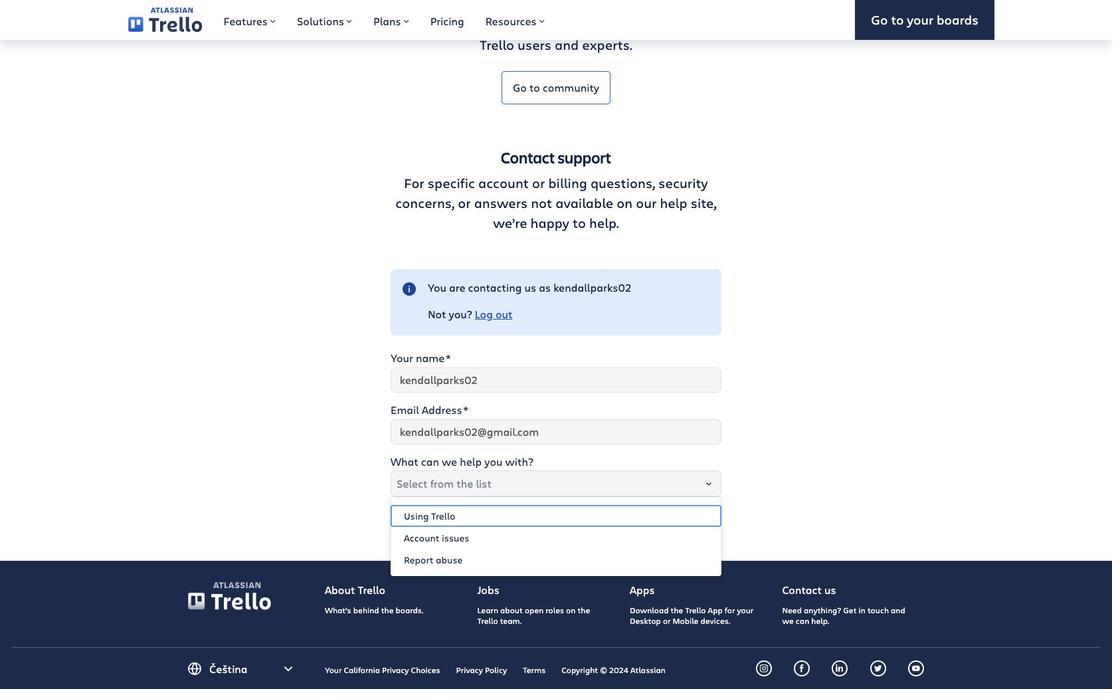 Task type: describe. For each thing, give the bounding box(es) containing it.
not
[[428, 307, 446, 321]]

download
[[630, 605, 669, 616]]

contact support for specific account or billing questions, security concerns, or answers not available on our help site, we're happy to help.
[[396, 147, 717, 232]]

atlassian
[[631, 665, 666, 676]]

©
[[600, 665, 608, 676]]

trello up account issues
[[431, 510, 456, 523]]

as
[[539, 281, 551, 295]]

specific
[[428, 174, 475, 192]]

our
[[636, 194, 657, 212]]

can inside need anything? get in touch and we can help.
[[796, 616, 810, 626]]

report
[[404, 554, 434, 567]]

copyright © 2024 atlassian
[[562, 665, 666, 676]]

choices
[[411, 665, 441, 676]]

terms link
[[523, 665, 546, 676]]

0 vertical spatial we
[[442, 455, 458, 469]]

app
[[708, 605, 723, 616]]

go for go to your boards
[[872, 11, 889, 28]]

help. inside contact support for specific account or billing questions, security concerns, or answers not available on our help site, we're happy to help.
[[590, 214, 619, 232]]

roles
[[546, 605, 565, 616]]

jobs
[[478, 583, 500, 597]]

terms
[[523, 665, 546, 676]]

quick
[[419, 16, 452, 34]]

1 vertical spatial or
[[458, 194, 471, 212]]

happy
[[531, 214, 570, 232]]

security
[[659, 174, 708, 192]]

answers
[[474, 194, 528, 212]]

download the trello app for your desktop or mobile devices.
[[630, 605, 754, 626]]

your california privacy choices link
[[325, 665, 441, 676]]

plans button
[[363, 0, 420, 40]]

resources
[[486, 14, 537, 28]]

out
[[496, 307, 513, 321]]

support
[[558, 147, 612, 168]]

log
[[475, 307, 493, 321]]

email
[[391, 403, 420, 417]]

to's,
[[547, 16, 573, 34]]

account issues
[[404, 532, 470, 545]]

trello inside download the trello app for your desktop or mobile devices.
[[686, 605, 706, 616]]

how-
[[515, 16, 547, 34]]

what can we help you with?
[[391, 455, 534, 469]]

the inside download the trello app for your desktop or mobile devices.
[[671, 605, 684, 616]]

email address *
[[391, 403, 469, 417]]

features button
[[213, 0, 287, 40]]

1 vertical spatial and
[[555, 36, 579, 54]]

need
[[783, 605, 802, 616]]

linkedin image
[[837, 665, 845, 673]]

what's
[[325, 605, 352, 616]]

apps
[[630, 583, 655, 597]]

your california privacy choices
[[325, 665, 441, 676]]

plans
[[374, 14, 401, 28]]

2 privacy from the left
[[456, 665, 483, 676]]

contacting
[[468, 281, 522, 295]]

or inside download the trello app for your desktop or mobile devices.
[[663, 616, 671, 626]]

resources button
[[475, 0, 556, 40]]

contact us
[[783, 583, 837, 597]]

the left list
[[457, 477, 474, 491]]

go to your boards link
[[856, 0, 995, 40]]

help. inside need anything? get in touch and we can help.
[[812, 616, 830, 626]]

privacy policy
[[456, 665, 507, 676]]

concerns,
[[396, 194, 455, 212]]

with?
[[506, 455, 534, 469]]

boards.
[[396, 605, 424, 616]]

you?
[[449, 307, 473, 321]]

for
[[404, 174, 425, 192]]

about
[[501, 605, 523, 616]]

trello up what's behind the boards.
[[358, 583, 386, 597]]

trello inside learn about open roles on the trello team.
[[478, 616, 498, 626]]

pricing link
[[420, 0, 475, 40]]

on inside contact support for specific account or billing questions, security concerns, or answers not available on our help site, we're happy to help.
[[617, 194, 633, 212]]

in
[[859, 605, 866, 616]]

Email Address text field
[[391, 419, 722, 445]]

available
[[556, 194, 614, 212]]

the right behind
[[381, 605, 394, 616]]

1 vertical spatial help
[[460, 455, 482, 469]]

and for advice
[[576, 16, 600, 34]]

facebook image
[[799, 665, 807, 673]]

not
[[531, 194, 553, 212]]

from inside get quick answers, how-to's, and advice from fellow trello users and experts.
[[648, 16, 677, 34]]

1 privacy from the left
[[382, 665, 409, 676]]

boards
[[937, 11, 979, 28]]

0 horizontal spatial from
[[431, 477, 454, 491]]

behind
[[354, 605, 379, 616]]

to inside contact support for specific account or billing questions, security concerns, or answers not available on our help site, we're happy to help.
[[573, 214, 586, 232]]

privacy policy link
[[456, 665, 507, 676]]

answers,
[[455, 16, 512, 34]]

desktop
[[630, 616, 661, 626]]

site,
[[691, 194, 717, 212]]

you
[[485, 455, 503, 469]]

about trello
[[325, 583, 386, 597]]

* for email address *
[[464, 403, 469, 417]]

kendallparks02
[[554, 281, 632, 295]]



Task type: vqa. For each thing, say whether or not it's contained in the screenshot.
Featured to the bottom
no



Task type: locate. For each thing, give the bounding box(es) containing it.
abuse
[[436, 554, 463, 567]]

can right what on the left bottom of the page
[[421, 455, 439, 469]]

the right roles
[[578, 605, 591, 616]]

0 horizontal spatial help
[[460, 455, 482, 469]]

1 vertical spatial contact
[[783, 583, 822, 597]]

community
[[543, 80, 600, 94]]

from down 'what can we help you with?'
[[431, 477, 454, 491]]

1 horizontal spatial help
[[660, 194, 688, 212]]

go for go to community
[[513, 80, 527, 94]]

policy
[[485, 665, 507, 676]]

1 horizontal spatial privacy
[[456, 665, 483, 676]]

0 vertical spatial *
[[446, 351, 451, 365]]

your inside download the trello app for your desktop or mobile devices.
[[738, 605, 754, 616]]

1 horizontal spatial *
[[464, 403, 469, 417]]

to left boards
[[892, 11, 904, 28]]

0 horizontal spatial we
[[442, 455, 458, 469]]

trello
[[480, 36, 515, 54], [431, 510, 456, 523], [358, 583, 386, 597], [686, 605, 706, 616], [478, 616, 498, 626]]

on inside learn about open roles on the trello team.
[[567, 605, 576, 616]]

from
[[648, 16, 677, 34], [431, 477, 454, 491]]

features
[[224, 14, 268, 28]]

get quick answers, how-to's, and advice from fellow trello users and experts.
[[393, 16, 720, 54]]

0 vertical spatial help
[[660, 194, 688, 212]]

and for we
[[892, 605, 906, 616]]

your left name
[[391, 351, 413, 365]]

* right name
[[446, 351, 451, 365]]

0 horizontal spatial contact
[[501, 147, 555, 168]]

contact for support
[[501, 147, 555, 168]]

select
[[397, 477, 428, 491]]

and down to's,
[[555, 36, 579, 54]]

1 horizontal spatial from
[[648, 16, 677, 34]]

go to your boards
[[872, 11, 979, 28]]

0 horizontal spatial your
[[325, 665, 342, 676]]

help. down available
[[590, 214, 619, 232]]

1 horizontal spatial get
[[844, 605, 857, 616]]

help down the security
[[660, 194, 688, 212]]

for
[[725, 605, 736, 616]]

to for community
[[530, 80, 540, 94]]

2 vertical spatial or
[[663, 616, 671, 626]]

using
[[404, 510, 429, 523]]

1 vertical spatial go
[[513, 80, 527, 94]]

on
[[617, 194, 633, 212], [567, 605, 576, 616]]

2024
[[610, 665, 629, 676]]

what's behind the boards.
[[325, 605, 424, 616]]

trello inside get quick answers, how-to's, and advice from fellow trello users and experts.
[[480, 36, 515, 54]]

or up not
[[533, 174, 545, 192]]

1 horizontal spatial or
[[533, 174, 545, 192]]

we inside need anything? get in touch and we can help.
[[783, 616, 794, 626]]

on right roles
[[567, 605, 576, 616]]

your
[[908, 11, 934, 28], [738, 605, 754, 616]]

2 vertical spatial and
[[892, 605, 906, 616]]

select from the list
[[397, 477, 492, 491]]

1 vertical spatial on
[[567, 605, 576, 616]]

go to community link
[[502, 71, 611, 105]]

address
[[422, 403, 462, 417]]

go to community
[[513, 80, 600, 94]]

not you? log out
[[428, 307, 513, 321]]

users
[[518, 36, 552, 54]]

0 vertical spatial can
[[421, 455, 439, 469]]

1 vertical spatial get
[[844, 605, 857, 616]]

1 vertical spatial your
[[325, 665, 342, 676]]

we're
[[493, 214, 528, 232]]

0 horizontal spatial help.
[[590, 214, 619, 232]]

need anything? get in touch and we can help.
[[783, 605, 906, 626]]

contact inside contact support for specific account or billing questions, security concerns, or answers not available on our help site, we're happy to help.
[[501, 147, 555, 168]]

1 horizontal spatial your
[[391, 351, 413, 365]]

experts.
[[583, 36, 633, 54]]

*
[[446, 351, 451, 365], [464, 403, 469, 417]]

california
[[344, 665, 380, 676]]

1 vertical spatial from
[[431, 477, 454, 491]]

0 vertical spatial or
[[533, 174, 545, 192]]

learn about open roles on the trello team.
[[478, 605, 591, 626]]

pricing
[[431, 14, 465, 28]]

us up anything?
[[825, 583, 837, 597]]

trello left team.
[[478, 616, 498, 626]]

0 horizontal spatial or
[[458, 194, 471, 212]]

issues
[[442, 532, 470, 545]]

0 horizontal spatial your
[[738, 605, 754, 616]]

0 vertical spatial on
[[617, 194, 633, 212]]

1 vertical spatial your
[[738, 605, 754, 616]]

1 vertical spatial *
[[464, 403, 469, 417]]

0 vertical spatial your
[[391, 351, 413, 365]]

0 horizontal spatial go
[[513, 80, 527, 94]]

1 vertical spatial help.
[[812, 616, 830, 626]]

your left boards
[[908, 11, 934, 28]]

touch
[[868, 605, 890, 616]]

0 vertical spatial get
[[393, 16, 416, 34]]

1 horizontal spatial can
[[796, 616, 810, 626]]

advice
[[604, 16, 644, 34]]

mobile
[[673, 616, 699, 626]]

the right download
[[671, 605, 684, 616]]

1 vertical spatial to
[[530, 80, 540, 94]]

or down specific
[[458, 194, 471, 212]]

get inside need anything? get in touch and we can help.
[[844, 605, 857, 616]]

we left anything?
[[783, 616, 794, 626]]

devices.
[[701, 616, 731, 626]]

1 horizontal spatial go
[[872, 11, 889, 28]]

name
[[416, 351, 445, 365]]

0 vertical spatial from
[[648, 16, 677, 34]]

2 vertical spatial to
[[573, 214, 586, 232]]

solutions button
[[287, 0, 363, 40]]

account
[[404, 532, 440, 545]]

trello down the "answers,"
[[480, 36, 515, 54]]

0 horizontal spatial get
[[393, 16, 416, 34]]

2 horizontal spatial to
[[892, 11, 904, 28]]

copyright
[[562, 665, 598, 676]]

* right address
[[464, 403, 469, 417]]

your for your california privacy choices
[[325, 665, 342, 676]]

your right for
[[738, 605, 754, 616]]

trello left app
[[686, 605, 706, 616]]

help left you
[[460, 455, 482, 469]]

privacy left choices
[[382, 665, 409, 676]]

solutions
[[297, 14, 344, 28]]

1 horizontal spatial on
[[617, 194, 633, 212]]

log out link
[[475, 307, 513, 321]]

team.
[[500, 616, 522, 626]]

or
[[533, 174, 545, 192], [458, 194, 471, 212], [663, 616, 671, 626]]

1 horizontal spatial we
[[783, 616, 794, 626]]

can
[[421, 455, 439, 469], [796, 616, 810, 626]]

from left fellow
[[648, 16, 677, 34]]

the inside learn about open roles on the trello team.
[[578, 605, 591, 616]]

0 horizontal spatial *
[[446, 351, 451, 365]]

your left california
[[325, 665, 342, 676]]

0 vertical spatial go
[[872, 11, 889, 28]]

0 horizontal spatial on
[[567, 605, 576, 616]]

get left in
[[844, 605, 857, 616]]

go inside go to your boards link
[[872, 11, 889, 28]]

0 horizontal spatial to
[[530, 80, 540, 94]]

1 horizontal spatial help.
[[812, 616, 830, 626]]

using trello
[[404, 510, 456, 523]]

contact
[[501, 147, 555, 168], [783, 583, 822, 597]]

privacy
[[382, 665, 409, 676], [456, 665, 483, 676]]

account
[[479, 174, 529, 192]]

get left quick on the top left of page
[[393, 16, 416, 34]]

[object Object] text field
[[391, 367, 722, 393]]

are
[[449, 281, 466, 295]]

1 vertical spatial us
[[825, 583, 837, 597]]

fellow
[[681, 16, 720, 34]]

you
[[428, 281, 447, 295]]

0 vertical spatial your
[[908, 11, 934, 28]]

your
[[391, 351, 413, 365], [325, 665, 342, 676]]

1 horizontal spatial your
[[908, 11, 934, 28]]

contact up need
[[783, 583, 822, 597]]

on down the 'questions,'
[[617, 194, 633, 212]]

1 vertical spatial can
[[796, 616, 810, 626]]

open image
[[701, 476, 717, 492]]

0 vertical spatial help.
[[590, 214, 619, 232]]

list
[[476, 477, 492, 491]]

get inside get quick answers, how-to's, and advice from fellow trello users and experts.
[[393, 16, 416, 34]]

help
[[660, 194, 688, 212], [460, 455, 482, 469]]

0 vertical spatial us
[[525, 281, 537, 295]]

1 vertical spatial we
[[783, 616, 794, 626]]

you are contacting us as kendallparks02
[[428, 281, 632, 295]]

contact for us
[[783, 583, 822, 597]]

or left mobile
[[663, 616, 671, 626]]

instagram image
[[761, 665, 769, 673]]

0 vertical spatial contact
[[501, 147, 555, 168]]

what
[[391, 455, 419, 469]]

billing
[[549, 174, 588, 192]]

questions,
[[591, 174, 656, 192]]

go inside go to community link
[[513, 80, 527, 94]]

and up 'experts.'
[[576, 16, 600, 34]]

and right touch
[[892, 605, 906, 616]]

we
[[442, 455, 458, 469], [783, 616, 794, 626]]

to down available
[[573, 214, 586, 232]]

us left "as"
[[525, 281, 537, 295]]

to left community
[[530, 80, 540, 94]]

help. right need
[[812, 616, 830, 626]]

to for your
[[892, 11, 904, 28]]

anything?
[[804, 605, 842, 616]]

youtube image
[[913, 665, 921, 673]]

contact up account
[[501, 147, 555, 168]]

we up select from the list
[[442, 455, 458, 469]]

* for your name *
[[446, 351, 451, 365]]

atlassian trello image
[[128, 7, 202, 32], [188, 583, 271, 611], [213, 583, 261, 589]]

0 horizontal spatial us
[[525, 281, 537, 295]]

1 horizontal spatial to
[[573, 214, 586, 232]]

your for your name *
[[391, 351, 413, 365]]

privacy left policy
[[456, 665, 483, 676]]

about
[[325, 583, 355, 597]]

0 vertical spatial to
[[892, 11, 904, 28]]

0 horizontal spatial privacy
[[382, 665, 409, 676]]

and inside need anything? get in touch and we can help.
[[892, 605, 906, 616]]

twitter image
[[875, 665, 883, 673]]

open
[[525, 605, 544, 616]]

0 vertical spatial and
[[576, 16, 600, 34]]

0 horizontal spatial can
[[421, 455, 439, 469]]

2 horizontal spatial or
[[663, 616, 671, 626]]

1 horizontal spatial us
[[825, 583, 837, 597]]

1 horizontal spatial contact
[[783, 583, 822, 597]]

can down contact us
[[796, 616, 810, 626]]

help inside contact support for specific account or billing questions, security concerns, or answers not available on our help site, we're happy to help.
[[660, 194, 688, 212]]

the
[[457, 477, 474, 491], [381, 605, 394, 616], [578, 605, 591, 616], [671, 605, 684, 616]]



